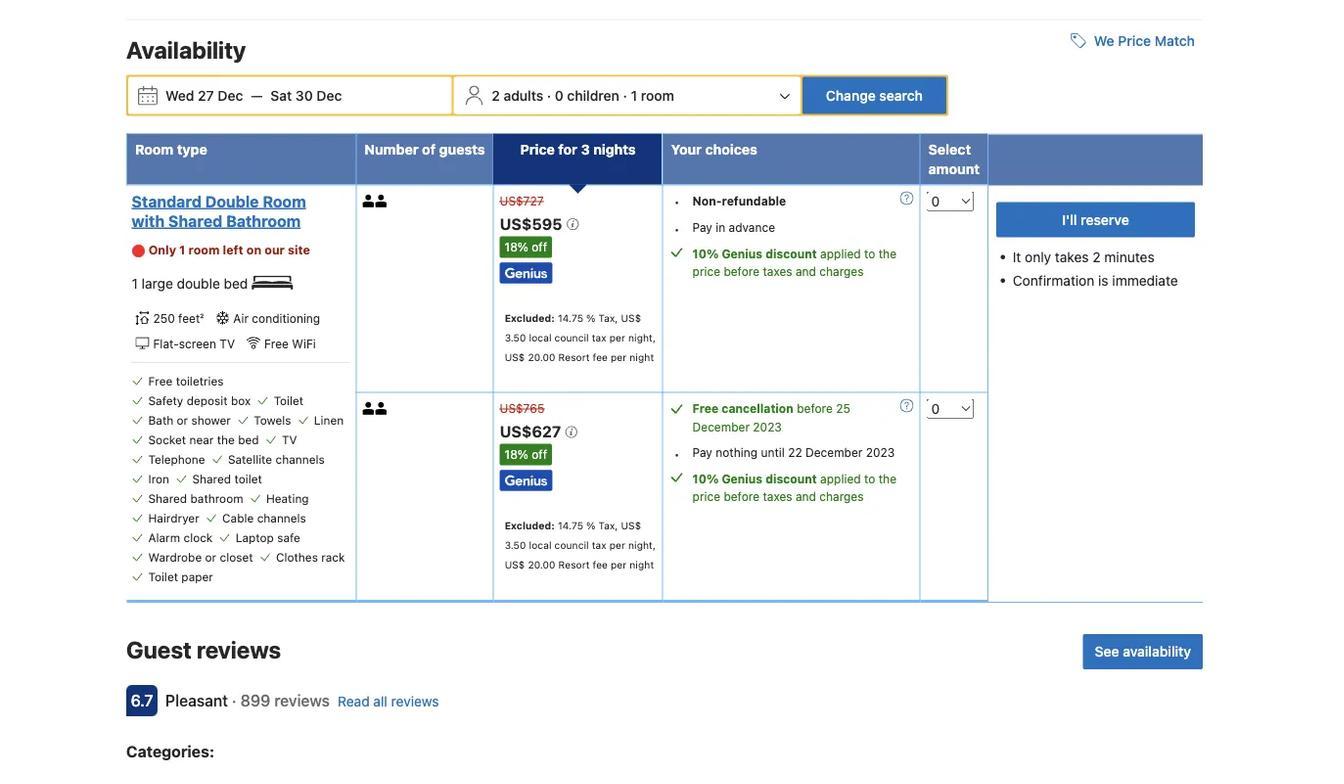 Task type: describe. For each thing, give the bounding box(es) containing it.
taxes for until
[[763, 489, 792, 503]]

applied for pay in advance
[[820, 246, 861, 260]]

double
[[205, 192, 259, 210]]

reviews right 899
[[274, 691, 330, 710]]

december inside "before 25 december 2023"
[[693, 421, 750, 434]]

toilet for toilet
[[274, 393, 304, 407]]

20.00 for us$595
[[528, 351, 556, 363]]

night for us$595
[[630, 351, 654, 363]]

10% for in
[[693, 246, 719, 260]]

channels for satellite channels
[[276, 452, 325, 466]]

night for us$627
[[630, 559, 654, 570]]

genius for in
[[722, 246, 763, 260]]

our
[[265, 243, 285, 257]]

• for pay in advance
[[674, 222, 680, 236]]

250
[[153, 312, 175, 325]]

2 inside button
[[492, 87, 500, 103]]

clock
[[184, 530, 213, 544]]

is
[[1099, 272, 1109, 288]]

review categories element
[[126, 740, 214, 763]]

toilet
[[234, 472, 262, 485]]

safety
[[148, 393, 183, 407]]

2023 inside "before 25 december 2023"
[[753, 421, 782, 434]]

we price match
[[1094, 32, 1195, 48]]

pay nothing until 22 december 2023
[[693, 446, 895, 460]]

i'll reserve button
[[997, 202, 1195, 237]]

search
[[880, 87, 923, 103]]

screen
[[179, 337, 216, 350]]

tax, for us$627
[[599, 519, 618, 531]]

nothing
[[716, 446, 758, 460]]

0 vertical spatial tv
[[220, 337, 235, 350]]

899
[[241, 691, 270, 710]]

to for pay in advance
[[864, 246, 876, 260]]

fee for us$627
[[593, 559, 608, 570]]

flat-screen tv
[[153, 337, 235, 350]]

1 dec from the left
[[218, 87, 243, 103]]

rated pleasant element
[[165, 691, 228, 710]]

all
[[373, 693, 387, 710]]

amount
[[929, 160, 980, 177]]

channels for cable channels
[[257, 511, 306, 524]]

us$727
[[500, 194, 544, 208]]

in
[[716, 221, 726, 234]]

wed 27 dec button
[[158, 78, 251, 113]]

clothes rack
[[276, 550, 345, 564]]

14.75 % tax, us$ 3.50 local council tax per night, us$ 20.00 resort fee per night for us$595
[[505, 312, 656, 363]]

satellite
[[228, 452, 272, 466]]

we
[[1094, 32, 1115, 48]]

toilet paper
[[148, 570, 213, 583]]

safety deposit box
[[148, 393, 251, 407]]

wed 27 dec — sat 30 dec
[[165, 87, 342, 103]]

your choices
[[671, 141, 758, 157]]

shower
[[191, 413, 231, 427]]

categories:
[[126, 742, 214, 761]]

1 horizontal spatial december
[[806, 446, 863, 460]]

free wifi
[[264, 337, 316, 350]]

pleasant · 899 reviews
[[165, 691, 330, 710]]

off for us$627
[[532, 448, 547, 462]]

1 horizontal spatial tv
[[282, 432, 297, 446]]

charges for pay in advance
[[820, 264, 864, 278]]

non-refundable
[[693, 194, 786, 208]]

local for us$595
[[529, 331, 552, 343]]

night, for us$627
[[628, 539, 656, 551]]

shared bathroom
[[148, 491, 243, 505]]

deposit
[[187, 393, 228, 407]]

satellite channels
[[228, 452, 325, 466]]

sat
[[271, 87, 292, 103]]

reviews up the pleasant · 899 reviews
[[197, 636, 281, 664]]

room inside button
[[641, 87, 674, 103]]

on
[[247, 243, 262, 257]]

2 dec from the left
[[317, 87, 342, 103]]

towels
[[254, 413, 291, 427]]

alarm
[[148, 530, 180, 544]]

heating
[[266, 491, 309, 505]]

bathroom
[[226, 211, 301, 230]]

1 vertical spatial price
[[520, 141, 555, 157]]

2 adults · 0 children · 1 room button
[[456, 77, 799, 114]]

room type
[[135, 141, 207, 157]]

—
[[251, 87, 263, 103]]

applied to the price before taxes and charges for advance
[[693, 246, 897, 278]]

tax for us$627
[[592, 539, 607, 551]]

bathroom
[[190, 491, 243, 505]]

bath or shower
[[148, 413, 231, 427]]

left
[[223, 243, 243, 257]]

10% genius discount for until
[[693, 472, 817, 485]]

tax, for us$595
[[599, 312, 618, 324]]

more details on meals and payment options image for pay nothing until 22 december 2023
[[900, 399, 914, 413]]

the for pay in advance
[[879, 246, 897, 260]]

hairdryer
[[148, 511, 199, 524]]

guest
[[126, 636, 192, 664]]

until
[[761, 446, 785, 460]]

change
[[826, 87, 876, 103]]

near
[[189, 432, 214, 446]]

1 horizontal spatial ·
[[547, 87, 551, 103]]

0 horizontal spatial ·
[[232, 691, 237, 710]]

it
[[1013, 249, 1021, 265]]

applied for pay nothing until 22 december 2023
[[820, 472, 861, 485]]

it only takes 2 minutes confirmation is immediate
[[1013, 249, 1178, 288]]

wardrobe
[[148, 550, 202, 564]]

cable
[[222, 511, 254, 524]]

and for until
[[796, 489, 816, 503]]

children
[[567, 87, 620, 103]]

guest reviews element
[[126, 634, 1075, 665]]

socket near the bed
[[148, 432, 259, 446]]

20.00 for us$627
[[528, 559, 556, 570]]

only 1 room left on our site
[[148, 243, 310, 257]]

excluded: for us$627
[[505, 519, 555, 531]]

1 vertical spatial 1
[[179, 243, 185, 257]]

shared inside standard double room with shared bathroom
[[168, 211, 222, 230]]

nights
[[593, 141, 636, 157]]

standard
[[132, 192, 202, 210]]

telephone
[[148, 452, 205, 466]]

resort for us$595
[[558, 351, 590, 363]]

laptop safe
[[236, 530, 300, 544]]

18% off. you're getting 18% off the original price due to multiple deals and benefits.. element for us$627
[[500, 444, 552, 466]]

us$765
[[500, 402, 545, 416]]

us$627
[[500, 423, 565, 441]]

local for us$627
[[529, 539, 552, 551]]

guest reviews
[[126, 636, 281, 664]]

site
[[288, 243, 310, 257]]

10% genius discount for advance
[[693, 246, 817, 260]]

the for pay nothing until 22 december 2023
[[879, 472, 897, 485]]

• for pay nothing until 22 december 2023
[[674, 447, 680, 461]]

14.75 for us$627
[[558, 519, 584, 531]]

immediate
[[1112, 272, 1178, 288]]

before 25 december 2023
[[693, 402, 851, 434]]



Task type: vqa. For each thing, say whether or not it's contained in the screenshot.
Toilet associated with Toilet
yes



Task type: locate. For each thing, give the bounding box(es) containing it.
2 3.50 from the top
[[505, 539, 526, 551]]

1 vertical spatial tv
[[282, 432, 297, 446]]

18% off down us$595
[[505, 240, 547, 254]]

adults
[[504, 87, 544, 103]]

bed for 1 large double bed
[[224, 275, 248, 291]]

2 genius from the top
[[722, 472, 763, 485]]

%
[[586, 312, 596, 324], [586, 519, 596, 531]]

toiletries
[[176, 374, 224, 387]]

before for until
[[724, 489, 760, 503]]

2 inside it only takes 2 minutes confirmation is immediate
[[1093, 249, 1101, 265]]

1 charges from the top
[[820, 264, 864, 278]]

2 up is on the right
[[1093, 249, 1101, 265]]

non-
[[693, 194, 722, 208]]

2 tax from the top
[[592, 539, 607, 551]]

resort for us$627
[[558, 559, 590, 570]]

1 fee from the top
[[593, 351, 608, 363]]

0 vertical spatial 14.75
[[558, 312, 584, 324]]

2 tax, from the top
[[599, 519, 618, 531]]

toilet up towels
[[274, 393, 304, 407]]

2 excluded: from the top
[[505, 519, 555, 531]]

for
[[558, 141, 578, 157]]

room left type
[[135, 141, 174, 157]]

1 vertical spatial tax,
[[599, 519, 618, 531]]

excluded: down us$627
[[505, 519, 555, 531]]

shared down standard
[[168, 211, 222, 230]]

0 vertical spatial taxes
[[763, 264, 792, 278]]

1 18% from the top
[[505, 240, 529, 254]]

1 vertical spatial december
[[806, 446, 863, 460]]

1 vertical spatial genius
[[722, 472, 763, 485]]

dec right 30
[[317, 87, 342, 103]]

dec right 27 in the top left of the page
[[218, 87, 243, 103]]

shared up hairdryer
[[148, 491, 187, 505]]

1 vertical spatial night
[[630, 559, 654, 570]]

excluded: up us$765
[[505, 312, 555, 324]]

0 horizontal spatial 2023
[[753, 421, 782, 434]]

2 vertical spatial •
[[674, 447, 680, 461]]

price down in
[[693, 264, 721, 278]]

1 vertical spatial excluded:
[[505, 519, 555, 531]]

linen
[[314, 413, 344, 427]]

cable channels
[[222, 511, 306, 524]]

18% off. you're getting 18% off the original price due to multiple deals and benefits.. element for us$595
[[500, 236, 552, 258]]

0 vertical spatial 14.75 % tax, us$ 3.50 local council tax per night, us$ 20.00 resort fee per night
[[505, 312, 656, 363]]

10% down in
[[693, 246, 719, 260]]

0 vertical spatial pay
[[693, 221, 713, 234]]

18% off for us$595
[[505, 240, 547, 254]]

1 vertical spatial resort
[[558, 559, 590, 570]]

1 horizontal spatial 2023
[[866, 446, 895, 460]]

6.7
[[131, 691, 153, 710]]

2 vertical spatial shared
[[148, 491, 187, 505]]

0 vertical spatial price
[[693, 264, 721, 278]]

0 horizontal spatial room
[[189, 243, 220, 257]]

•
[[674, 195, 680, 208], [674, 222, 680, 236], [674, 447, 680, 461]]

off for us$595
[[532, 240, 547, 254]]

0 horizontal spatial tv
[[220, 337, 235, 350]]

number
[[365, 141, 419, 157]]

0 vertical spatial or
[[177, 413, 188, 427]]

discount for advance
[[766, 246, 817, 260]]

before
[[724, 264, 760, 278], [797, 402, 833, 416], [724, 489, 760, 503]]

night, for us$595
[[628, 331, 656, 343]]

free up the safety at the left bottom
[[148, 374, 173, 387]]

1 local from the top
[[529, 331, 552, 343]]

1 18% off. you're getting 18% off the original price due to multiple deals and benefits.. element from the top
[[500, 236, 552, 258]]

1 14.75 from the top
[[558, 312, 584, 324]]

1 excluded: from the top
[[505, 312, 555, 324]]

2 applied to the price before taxes and charges from the top
[[693, 472, 897, 503]]

fee
[[593, 351, 608, 363], [593, 559, 608, 570]]

free for free cancellation
[[693, 402, 719, 416]]

laptop
[[236, 530, 274, 544]]

18% down us$627
[[505, 448, 529, 462]]

1 tax, from the top
[[599, 312, 618, 324]]

channels down heating
[[257, 511, 306, 524]]

1 off from the top
[[532, 240, 547, 254]]

2 to from the top
[[864, 472, 876, 485]]

free
[[264, 337, 289, 350], [148, 374, 173, 387], [693, 402, 719, 416]]

1 vertical spatial off
[[532, 448, 547, 462]]

0 horizontal spatial 1
[[132, 275, 138, 291]]

we price match button
[[1063, 23, 1203, 58]]

2 council from the top
[[555, 539, 589, 551]]

price inside dropdown button
[[1118, 32, 1151, 48]]

1 and from the top
[[796, 264, 816, 278]]

• left the nothing on the bottom of page
[[674, 447, 680, 461]]

1 vertical spatial 18% off
[[505, 448, 547, 462]]

your
[[671, 141, 702, 157]]

1 inside the 2 adults · 0 children · 1 room button
[[631, 87, 637, 103]]

2 vertical spatial 1
[[132, 275, 138, 291]]

3 • from the top
[[674, 447, 680, 461]]

see availability button
[[1083, 634, 1203, 669]]

1 to from the top
[[864, 246, 876, 260]]

wardrobe or closet
[[148, 550, 253, 564]]

discount down advance at the right of page
[[766, 246, 817, 260]]

standard double room with shared bathroom link
[[132, 191, 345, 230]]

2 % from the top
[[586, 519, 596, 531]]

iron
[[148, 472, 169, 485]]

0 horizontal spatial room
[[135, 141, 174, 157]]

1 horizontal spatial room
[[263, 192, 306, 210]]

1 horizontal spatial 2
[[1093, 249, 1101, 265]]

council for us$595
[[555, 331, 589, 343]]

2 local from the top
[[529, 539, 552, 551]]

1 pay from the top
[[693, 221, 713, 234]]

27
[[198, 87, 214, 103]]

toilet
[[274, 393, 304, 407], [148, 570, 178, 583]]

2 18% off from the top
[[505, 448, 547, 462]]

3.50
[[505, 331, 526, 343], [505, 539, 526, 551]]

room left "left"
[[189, 243, 220, 257]]

0 vertical spatial 2023
[[753, 421, 782, 434]]

1 vertical spatial the
[[217, 432, 235, 446]]

free left cancellation
[[693, 402, 719, 416]]

read all reviews
[[338, 693, 439, 710]]

10% genius discount down until
[[693, 472, 817, 485]]

1 taxes from the top
[[763, 264, 792, 278]]

room inside standard double room with shared bathroom
[[263, 192, 306, 210]]

1 more details on meals and payment options image from the top
[[900, 191, 914, 205]]

free for free wifi
[[264, 337, 289, 350]]

2 more details on meals and payment options image from the top
[[900, 399, 914, 413]]

0 vertical spatial 18% off
[[505, 240, 547, 254]]

2 horizontal spatial ·
[[623, 87, 627, 103]]

taxes for advance
[[763, 264, 792, 278]]

• left non-
[[674, 195, 680, 208]]

2 applied from the top
[[820, 472, 861, 485]]

1 vertical spatial channels
[[257, 511, 306, 524]]

1 vertical spatial 2023
[[866, 446, 895, 460]]

confirmation
[[1013, 272, 1095, 288]]

1 3.50 from the top
[[505, 331, 526, 343]]

0 horizontal spatial dec
[[218, 87, 243, 103]]

2
[[492, 87, 500, 103], [1093, 249, 1101, 265]]

1 vertical spatial and
[[796, 489, 816, 503]]

genius down the pay in advance
[[722, 246, 763, 260]]

1 discount from the top
[[766, 246, 817, 260]]

0 vertical spatial december
[[693, 421, 750, 434]]

0 vertical spatial local
[[529, 331, 552, 343]]

change search
[[826, 87, 923, 103]]

2 pay from the top
[[693, 446, 713, 460]]

18% off. you're getting 18% off the original price due to multiple deals and benefits.. element down us$595
[[500, 236, 552, 258]]

i'll reserve
[[1062, 211, 1130, 228]]

0 horizontal spatial 2
[[492, 87, 500, 103]]

or right bath at the left
[[177, 413, 188, 427]]

1 10% from the top
[[693, 246, 719, 260]]

dec
[[218, 87, 243, 103], [317, 87, 342, 103]]

18%
[[505, 240, 529, 254], [505, 448, 529, 462]]

off down us$627
[[532, 448, 547, 462]]

2 10% genius discount from the top
[[693, 472, 817, 485]]

bed
[[224, 275, 248, 291], [238, 432, 259, 446]]

1 vertical spatial charges
[[820, 489, 864, 503]]

1 horizontal spatial price
[[1118, 32, 1151, 48]]

250 feet²
[[153, 312, 204, 325]]

pleasant
[[165, 691, 228, 710]]

· right children
[[623, 87, 627, 103]]

1 horizontal spatial dec
[[317, 87, 342, 103]]

read
[[338, 693, 370, 710]]

occupancy image
[[363, 402, 375, 415]]

scored 6.7 element
[[126, 685, 158, 716]]

3
[[581, 141, 590, 157]]

18% off for us$627
[[505, 448, 547, 462]]

2 14.75 from the top
[[558, 519, 584, 531]]

1 horizontal spatial free
[[264, 337, 289, 350]]

price for in
[[693, 264, 721, 278]]

1 14.75 % tax, us$ 3.50 local council tax per night, us$ 20.00 resort fee per night from the top
[[505, 312, 656, 363]]

22
[[788, 446, 802, 460]]

charges for pay nothing until 22 december 2023
[[820, 489, 864, 503]]

1 genius from the top
[[722, 246, 763, 260]]

applied to the price before taxes and charges for until
[[693, 472, 897, 503]]

1 council from the top
[[555, 331, 589, 343]]

genius down the nothing on the bottom of page
[[722, 472, 763, 485]]

tax for us$595
[[592, 331, 607, 343]]

1 vertical spatial pay
[[693, 446, 713, 460]]

1 tax from the top
[[592, 331, 607, 343]]

see availability
[[1095, 643, 1191, 660]]

1 vertical spatial local
[[529, 539, 552, 551]]

resort up us$627
[[558, 351, 590, 363]]

2 vertical spatial free
[[693, 402, 719, 416]]

closet
[[220, 550, 253, 564]]

excluded: for us$595
[[505, 312, 555, 324]]

applied to the price before taxes and charges down the 22
[[693, 472, 897, 503]]

1 vertical spatial 14.75 % tax, us$ 3.50 local council tax per night, us$ 20.00 resort fee per night
[[505, 519, 656, 570]]

0 horizontal spatial toilet
[[148, 570, 178, 583]]

1 price from the top
[[693, 264, 721, 278]]

2023
[[753, 421, 782, 434], [866, 446, 895, 460]]

0 vertical spatial more details on meals and payment options image
[[900, 191, 914, 205]]

0 vertical spatial 10% genius discount
[[693, 246, 817, 260]]

2 horizontal spatial free
[[693, 402, 719, 416]]

0 vertical spatial tax
[[592, 331, 607, 343]]

1 horizontal spatial room
[[641, 87, 674, 103]]

2023 right the 22
[[866, 446, 895, 460]]

· left 0
[[547, 87, 551, 103]]

0 vertical spatial the
[[879, 246, 897, 260]]

0 vertical spatial room
[[641, 87, 674, 103]]

· left 899
[[232, 691, 237, 710]]

type
[[177, 141, 207, 157]]

only
[[1025, 249, 1051, 265]]

pay for pay nothing until 22 december 2023
[[693, 446, 713, 460]]

2 • from the top
[[674, 222, 680, 236]]

before inside "before 25 december 2023"
[[797, 402, 833, 416]]

advance
[[729, 221, 775, 234]]

pay left in
[[693, 221, 713, 234]]

• left in
[[674, 222, 680, 236]]

local
[[529, 331, 552, 343], [529, 539, 552, 551]]

0 vertical spatial room
[[135, 141, 174, 157]]

2 14.75 % tax, us$ 3.50 local council tax per night, us$ 20.00 resort fee per night from the top
[[505, 519, 656, 570]]

1 vertical spatial room
[[189, 243, 220, 257]]

2 price from the top
[[693, 489, 721, 503]]

more details on meals and payment options image for pay in advance
[[900, 191, 914, 205]]

0 vertical spatial %
[[586, 312, 596, 324]]

14.75 % tax, us$ 3.50 local council tax per night, us$ 20.00 resort fee per night for us$627
[[505, 519, 656, 570]]

2 off from the top
[[532, 448, 547, 462]]

2 charges from the top
[[820, 489, 864, 503]]

channels up heating
[[276, 452, 325, 466]]

0 vertical spatial before
[[724, 264, 760, 278]]

% for us$627
[[586, 519, 596, 531]]

1 applied to the price before taxes and charges from the top
[[693, 246, 897, 278]]

0 vertical spatial shared
[[168, 211, 222, 230]]

0 vertical spatial channels
[[276, 452, 325, 466]]

2 left adults
[[492, 87, 500, 103]]

0 vertical spatial 20.00
[[528, 351, 556, 363]]

pay in advance
[[693, 221, 775, 234]]

2023 down cancellation
[[753, 421, 782, 434]]

18% for us$627
[[505, 448, 529, 462]]

free down "air conditioning"
[[264, 337, 289, 350]]

1 vertical spatial shared
[[192, 472, 231, 485]]

shared for shared bathroom
[[148, 491, 187, 505]]

2 resort from the top
[[558, 559, 590, 570]]

price right we
[[1118, 32, 1151, 48]]

1 vertical spatial applied to the price before taxes and charges
[[693, 472, 897, 503]]

1 10% genius discount from the top
[[693, 246, 817, 260]]

10% genius discount down advance at the right of page
[[693, 246, 817, 260]]

or for wardrobe
[[205, 550, 216, 564]]

toilet down wardrobe
[[148, 570, 178, 583]]

18% off. you're getting 18% off the original price due to multiple deals and benefits.. element down us$627
[[500, 444, 552, 466]]

discount for until
[[766, 472, 817, 485]]

december down free cancellation
[[693, 421, 750, 434]]

2 10% from the top
[[693, 472, 719, 485]]

1 vertical spatial council
[[555, 539, 589, 551]]

1 left large
[[132, 275, 138, 291]]

0 vertical spatial fee
[[593, 351, 608, 363]]

2 fee from the top
[[593, 559, 608, 570]]

wed
[[165, 87, 194, 103]]

tv up satellite channels
[[282, 432, 297, 446]]

1 vertical spatial 2
[[1093, 249, 1101, 265]]

1 vertical spatial more details on meals and payment options image
[[900, 399, 914, 413]]

change search button
[[803, 77, 947, 114]]

1 right the only
[[179, 243, 185, 257]]

2 discount from the top
[[766, 472, 817, 485]]

price left for
[[520, 141, 555, 157]]

bed down "left"
[[224, 275, 248, 291]]

1 % from the top
[[586, 312, 596, 324]]

0 vertical spatial to
[[864, 246, 876, 260]]

toilet for toilet paper
[[148, 570, 178, 583]]

discount down pay nothing until 22 december 2023
[[766, 472, 817, 485]]

1
[[631, 87, 637, 103], [179, 243, 185, 257], [132, 275, 138, 291]]

price for nothing
[[693, 489, 721, 503]]

rack
[[321, 550, 345, 564]]

18% off. you're getting 18% off the original price due to multiple deals and benefits.. element
[[500, 236, 552, 258], [500, 444, 552, 466]]

0 vertical spatial charges
[[820, 264, 864, 278]]

1 vertical spatial before
[[797, 402, 833, 416]]

% for us$595
[[586, 312, 596, 324]]

before down the pay in advance
[[724, 264, 760, 278]]

0 vertical spatial 3.50
[[505, 331, 526, 343]]

or down clock
[[205, 550, 216, 564]]

1 18% off from the top
[[505, 240, 547, 254]]

and for advance
[[796, 264, 816, 278]]

price down the nothing on the bottom of page
[[693, 489, 721, 503]]

2 taxes from the top
[[763, 489, 792, 503]]

0 vertical spatial resort
[[558, 351, 590, 363]]

bed up satellite
[[238, 432, 259, 446]]

shared for shared toilet
[[192, 472, 231, 485]]

taxes down advance at the right of page
[[763, 264, 792, 278]]

tv down air
[[220, 337, 235, 350]]

1 horizontal spatial 1
[[179, 243, 185, 257]]

0 vertical spatial 18% off. you're getting 18% off the original price due to multiple deals and benefits.. element
[[500, 236, 552, 258]]

2 20.00 from the top
[[528, 559, 556, 570]]

0 vertical spatial 10%
[[693, 246, 719, 260]]

before for advance
[[724, 264, 760, 278]]

1 20.00 from the top
[[528, 351, 556, 363]]

guests
[[439, 141, 485, 157]]

14.75 for us$595
[[558, 312, 584, 324]]

2 18% off. you're getting 18% off the original price due to multiple deals and benefits.. element from the top
[[500, 444, 552, 466]]

genius for nothing
[[722, 472, 763, 485]]

resort up guest reviews element
[[558, 559, 590, 570]]

0 vertical spatial night,
[[628, 331, 656, 343]]

10% down the nothing on the bottom of page
[[693, 472, 719, 485]]

flat-
[[153, 337, 179, 350]]

fee for us$595
[[593, 351, 608, 363]]

before down the nothing on the bottom of page
[[724, 489, 760, 503]]

0 horizontal spatial price
[[520, 141, 555, 157]]

1 vertical spatial 20.00
[[528, 559, 556, 570]]

bath
[[148, 413, 174, 427]]

2 vertical spatial the
[[879, 472, 897, 485]]

30
[[296, 87, 313, 103]]

wifi
[[292, 337, 316, 350]]

1 night, from the top
[[628, 331, 656, 343]]

pay for pay in advance
[[693, 221, 713, 234]]

of
[[422, 141, 436, 157]]

0 vertical spatial discount
[[766, 246, 817, 260]]

conditioning
[[252, 312, 320, 325]]

room up "your"
[[641, 87, 674, 103]]

18% for us$595
[[505, 240, 529, 254]]

taxes down until
[[763, 489, 792, 503]]

• for non-refundable
[[674, 195, 680, 208]]

applied to the price before taxes and charges down advance at the right of page
[[693, 246, 897, 278]]

2 and from the top
[[796, 489, 816, 503]]

room
[[135, 141, 174, 157], [263, 192, 306, 210]]

socket
[[148, 432, 186, 446]]

1 vertical spatial 18% off. you're getting 18% off the original price due to multiple deals and benefits.. element
[[500, 444, 552, 466]]

10% for nothing
[[693, 472, 719, 485]]

select amount
[[929, 141, 980, 177]]

or for bath
[[177, 413, 188, 427]]

council for us$627
[[555, 539, 589, 551]]

more details on meals and payment options image
[[900, 191, 914, 205], [900, 399, 914, 413]]

safe
[[277, 530, 300, 544]]

1 • from the top
[[674, 195, 680, 208]]

2 adults · 0 children · 1 room
[[492, 87, 674, 103]]

1 night from the top
[[630, 351, 654, 363]]

1 applied from the top
[[820, 246, 861, 260]]

free for free toiletries
[[148, 374, 173, 387]]

1 resort from the top
[[558, 351, 590, 363]]

2 18% from the top
[[505, 448, 529, 462]]

shared up bathroom
[[192, 472, 231, 485]]

2 night from the top
[[630, 559, 654, 570]]

0 vertical spatial 18%
[[505, 240, 529, 254]]

alarm clock
[[148, 530, 213, 544]]

double
[[177, 275, 220, 291]]

0 vertical spatial 2
[[492, 87, 500, 103]]

3.50 for us$595
[[505, 331, 526, 343]]

to for pay nothing until 22 december 2023
[[864, 472, 876, 485]]

1 vertical spatial 3.50
[[505, 539, 526, 551]]

0 vertical spatial tax,
[[599, 312, 618, 324]]

0 vertical spatial bed
[[224, 275, 248, 291]]

takes
[[1055, 249, 1089, 265]]

1 right children
[[631, 87, 637, 103]]

1 vertical spatial 10%
[[693, 472, 719, 485]]

reviews right all
[[391, 693, 439, 710]]

18% off
[[505, 240, 547, 254], [505, 448, 547, 462]]

room up bathroom
[[263, 192, 306, 210]]

0 vertical spatial 1
[[631, 87, 637, 103]]

1 vertical spatial bed
[[238, 432, 259, 446]]

bed for socket near the bed
[[238, 432, 259, 446]]

shared toilet
[[192, 472, 262, 485]]

number of guests
[[365, 141, 485, 157]]

price for 3 nights
[[520, 141, 636, 157]]

2 vertical spatial before
[[724, 489, 760, 503]]

occupancy image
[[363, 194, 375, 207], [375, 194, 388, 207], [375, 402, 388, 415]]

0 vertical spatial off
[[532, 240, 547, 254]]

pay left the nothing on the bottom of page
[[693, 446, 713, 460]]

off down us$595
[[532, 240, 547, 254]]

0 vertical spatial price
[[1118, 32, 1151, 48]]

18% off down us$627
[[505, 448, 547, 462]]

december right the 22
[[806, 446, 863, 460]]

2 night, from the top
[[628, 539, 656, 551]]

december
[[693, 421, 750, 434], [806, 446, 863, 460]]

18% down us$595
[[505, 240, 529, 254]]

0 vertical spatial toilet
[[274, 393, 304, 407]]

1 vertical spatial %
[[586, 519, 596, 531]]

1 vertical spatial •
[[674, 222, 680, 236]]

0 vertical spatial and
[[796, 264, 816, 278]]

only
[[148, 243, 176, 257]]

before left 25 on the bottom of the page
[[797, 402, 833, 416]]

reviews
[[197, 636, 281, 664], [274, 691, 330, 710], [391, 693, 439, 710]]

discount
[[766, 246, 817, 260], [766, 472, 817, 485]]

0 vertical spatial council
[[555, 331, 589, 343]]

availability
[[126, 36, 246, 63]]

3.50 for us$627
[[505, 539, 526, 551]]



